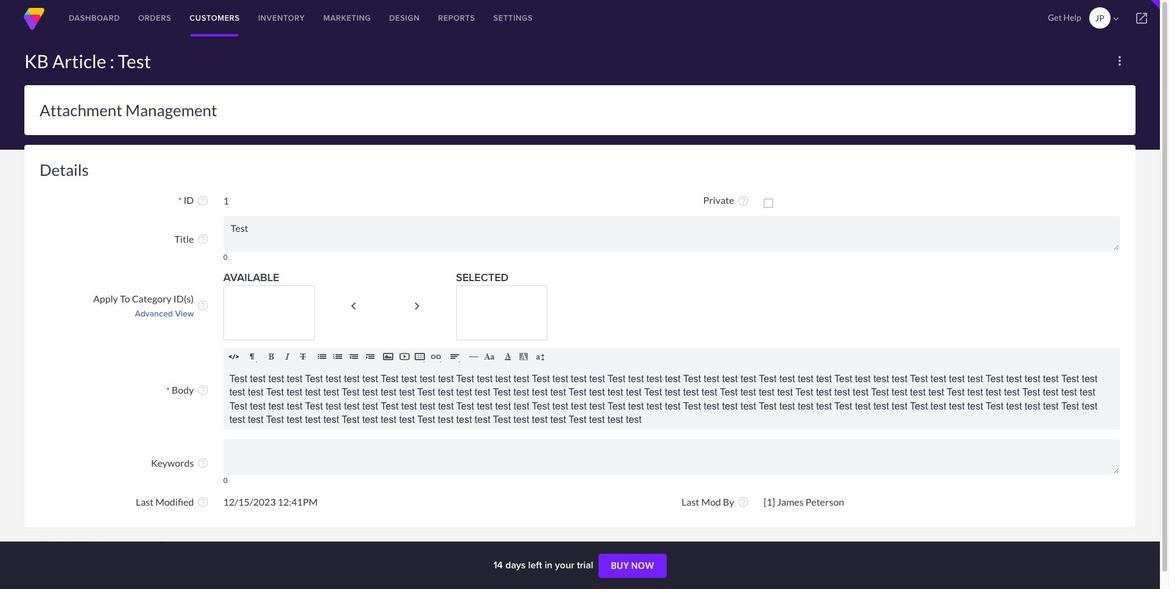 Task type: locate. For each thing, give the bounding box(es) containing it.
last
[[136, 496, 154, 508], [682, 496, 700, 508]]

help_outline
[[197, 195, 209, 207], [737, 195, 750, 207], [197, 234, 209, 246], [197, 300, 209, 312], [197, 384, 209, 396], [197, 457, 209, 470], [197, 496, 209, 508], [737, 496, 750, 508]]

last inside last modified help_outline
[[136, 496, 154, 508]]

None text field
[[223, 440, 1121, 475]]

2 0 from the top
[[223, 477, 228, 486]]

help_outline right id
[[197, 195, 209, 207]]

test
[[118, 50, 151, 72], [229, 374, 247, 384], [305, 374, 323, 384], [381, 374, 399, 384], [456, 374, 474, 384], [532, 374, 550, 384], [608, 374, 626, 384], [683, 374, 701, 384], [759, 374, 777, 384], [835, 374, 853, 384], [910, 374, 928, 384], [986, 374, 1004, 384], [1062, 374, 1080, 384], [266, 387, 284, 398], [342, 387, 360, 398], [417, 387, 435, 398], [493, 387, 511, 398], [569, 387, 587, 398], [644, 387, 662, 398], [720, 387, 738, 398], [796, 387, 814, 398], [871, 387, 889, 398], [947, 387, 965, 398], [1023, 387, 1041, 398], [229, 401, 247, 411], [305, 401, 323, 411], [381, 401, 399, 411], [456, 401, 474, 411], [532, 401, 550, 411], [608, 401, 626, 411], [683, 401, 701, 411], [759, 401, 777, 411], [835, 401, 853, 411], [910, 401, 928, 411], [986, 401, 1004, 411], [1062, 401, 1080, 411], [266, 415, 284, 425], [342, 415, 360, 425], [417, 415, 435, 425], [493, 415, 511, 425], [569, 415, 587, 425]]


[[1135, 11, 1149, 26]]

apply to category id(s) advanced view help_outline
[[93, 293, 209, 320]]

12/15/2023 left "12:41pm"
[[223, 497, 276, 508]]

next
[[398, 314, 456, 328]]

james right by
[[170, 540, 194, 550]]

1 0 from the top
[[223, 253, 228, 262]]

help_outline inside last modified help_outline
[[197, 496, 209, 508]]

0
[[223, 253, 228, 262], [223, 477, 228, 486]]

now
[[631, 561, 655, 571]]

12/15/2023 left 12:41:00
[[62, 540, 108, 550]]

0 vertical spatial *
[[178, 196, 182, 206]]

help_outline right modified
[[197, 496, 209, 508]]

:
[[110, 50, 114, 72]]

help_outline inside "* id help_outline"
[[197, 195, 209, 207]]

dashboard link
[[60, 0, 129, 37]]

category
[[132, 293, 172, 304]]

0 up available
[[223, 253, 228, 262]]

help_outline inside * body help_outline
[[197, 384, 209, 396]]

* left id
[[178, 196, 182, 206]]

14
[[494, 559, 503, 573]]

12/15/2023 12:41pm
[[223, 497, 318, 508]]

0 horizontal spatial 12/15/2023
[[62, 540, 108, 550]]

help_outline right body
[[197, 384, 209, 396]]

help_outline right private
[[737, 195, 750, 207]]

peterson
[[806, 497, 845, 508], [195, 540, 229, 550]]

0 vertical spatial peterson
[[806, 497, 845, 508]]

management
[[125, 101, 217, 120]]

14 days left in your trial
[[494, 559, 596, 573]]

1 horizontal spatial last
[[682, 496, 700, 508]]

id
[[184, 195, 194, 206]]

* for * id help_outline
[[178, 196, 182, 206]]

1 horizontal spatial peterson
[[806, 497, 845, 508]]

article
[[52, 50, 106, 72]]

[1]
[[764, 497, 775, 508]]

0 vertical spatial 0
[[223, 253, 228, 262]]

private help_outline
[[703, 195, 750, 207]]

1 horizontal spatial *
[[178, 196, 182, 206]]

help_outline right view
[[197, 300, 209, 312]]

help_outline inside "apply to category id(s) advanced view help_outline"
[[197, 300, 209, 312]]

1 vertical spatial james
[[170, 540, 194, 550]]

Test text field
[[223, 216, 1121, 251]]

help_outline right 'title'
[[197, 234, 209, 246]]

buy now link
[[599, 554, 667, 579]]

2 last from the left
[[682, 496, 700, 508]]


[[1111, 13, 1122, 24]]

available
[[223, 270, 279, 285]]

0 vertical spatial 12/15/2023
[[223, 497, 276, 508]]

kb
[[24, 50, 49, 72]]

peterson right by
[[195, 540, 229, 550]]

last for help_outline
[[136, 496, 154, 508]]

*
[[178, 196, 182, 206], [166, 385, 170, 396]]

0 horizontal spatial last
[[136, 496, 154, 508]]

peterson right '[1]'
[[806, 497, 845, 508]]

title help_outline
[[174, 233, 209, 246]]

12/15/2023
[[223, 497, 276, 508], [62, 540, 108, 550]]

0 for title help_outline
[[223, 253, 228, 262]]

* inside * body help_outline
[[166, 385, 170, 396]]

james right '[1]'
[[777, 497, 804, 508]]

private
[[703, 195, 735, 206]]

in
[[545, 559, 553, 573]]

keywords
[[151, 457, 194, 469]]

your
[[555, 559, 575, 573]]

12:41pm
[[278, 497, 318, 508]]

selected
[[456, 270, 509, 285]]

inventory
[[258, 12, 305, 24]]

james
[[777, 497, 804, 508], [170, 540, 194, 550]]

help_outline right 'keywords'
[[197, 457, 209, 470]]

0 vertical spatial james
[[777, 497, 804, 508]]

last left modified
[[136, 496, 154, 508]]

1 vertical spatial *
[[166, 385, 170, 396]]

settings
[[494, 12, 533, 24]]

last inside "last mod by help_outline"
[[682, 496, 700, 508]]

last for by
[[682, 496, 700, 508]]

0 horizontal spatial peterson
[[195, 540, 229, 550]]

to
[[120, 293, 130, 304]]

test
[[250, 374, 266, 384], [268, 374, 284, 384], [287, 374, 303, 384], [326, 374, 341, 384], [344, 374, 360, 384], [363, 374, 378, 384], [401, 374, 417, 384], [420, 374, 435, 384], [438, 374, 454, 384], [477, 374, 493, 384], [495, 374, 511, 384], [514, 374, 530, 384], [553, 374, 568, 384], [571, 374, 587, 384], [590, 374, 605, 384], [628, 374, 644, 384], [647, 374, 662, 384], [665, 374, 681, 384], [704, 374, 720, 384], [722, 374, 738, 384], [741, 374, 757, 384], [780, 374, 795, 384], [798, 374, 814, 384], [816, 374, 832, 384], [855, 374, 871, 384], [874, 374, 889, 384], [892, 374, 908, 384], [931, 374, 947, 384], [949, 374, 965, 384], [968, 374, 983, 384], [1007, 374, 1022, 384], [1025, 374, 1041, 384], [1043, 374, 1059, 384], [1082, 374, 1098, 384], [229, 387, 245, 398], [248, 387, 264, 398], [287, 387, 302, 398], [305, 387, 321, 398], [324, 387, 339, 398], [362, 387, 378, 398], [381, 387, 396, 398], [399, 387, 415, 398], [438, 387, 454, 398], [456, 387, 472, 398], [475, 387, 491, 398], [514, 387, 529, 398], [532, 387, 548, 398], [551, 387, 566, 398], [589, 387, 605, 398], [608, 387, 623, 398], [626, 387, 642, 398], [665, 387, 681, 398], [683, 387, 699, 398], [702, 387, 718, 398], [741, 387, 756, 398], [759, 387, 775, 398], [777, 387, 793, 398], [816, 387, 832, 398], [835, 387, 850, 398], [853, 387, 869, 398], [892, 387, 908, 398], [910, 387, 926, 398], [929, 387, 944, 398], [968, 387, 983, 398], [986, 387, 1002, 398], [1004, 387, 1020, 398], [1043, 387, 1059, 398], [1062, 387, 1077, 398], [1080, 387, 1096, 398], [250, 401, 266, 411], [268, 401, 284, 411], [287, 401, 303, 411], [326, 401, 341, 411], [344, 401, 360, 411], [363, 401, 378, 411], [401, 401, 417, 411], [420, 401, 435, 411], [438, 401, 454, 411], [477, 401, 493, 411], [495, 401, 511, 411], [514, 401, 530, 411], [553, 401, 568, 411], [571, 401, 587, 411], [590, 401, 605, 411], [628, 401, 644, 411], [647, 401, 662, 411], [665, 401, 681, 411], [704, 401, 720, 411], [722, 401, 738, 411], [741, 401, 757, 411], [780, 401, 795, 411], [798, 401, 814, 411], [816, 401, 832, 411], [855, 401, 871, 411], [874, 401, 889, 411], [892, 401, 908, 411], [931, 401, 947, 411], [949, 401, 965, 411], [968, 401, 983, 411], [1007, 401, 1022, 411], [1025, 401, 1041, 411], [1043, 401, 1059, 411], [1082, 401, 1098, 411], [229, 415, 245, 425], [248, 415, 264, 425], [287, 415, 302, 425], [305, 415, 321, 425], [324, 415, 339, 425], [362, 415, 378, 425], [381, 415, 396, 425], [399, 415, 415, 425], [438, 415, 454, 425], [456, 415, 472, 425], [475, 415, 491, 425], [514, 415, 529, 425], [532, 415, 548, 425], [551, 415, 566, 425], [589, 415, 605, 425], [608, 415, 623, 425], [626, 415, 642, 425]]

* left body
[[166, 385, 170, 396]]

days
[[506, 559, 526, 573]]

by
[[160, 540, 169, 550]]

12:41:00
[[109, 540, 143, 550]]

help_outline inside private help_outline
[[737, 195, 750, 207]]

0 up 12/15/2023 12:41pm
[[223, 477, 228, 486]]

1 last from the left
[[136, 496, 154, 508]]

1 vertical spatial 0
[[223, 477, 228, 486]]

last left mod
[[682, 496, 700, 508]]

* inside "* id help_outline"
[[178, 196, 182, 206]]

1 horizontal spatial 12/15/2023
[[223, 497, 276, 508]]

jp
[[1096, 13, 1105, 23]]

help_outline right by
[[737, 496, 750, 508]]

0 horizontal spatial *
[[166, 385, 170, 396]]



Task type: vqa. For each thing, say whether or not it's contained in the screenshot.
2nd GIFT from the bottom of the page
no



Task type: describe. For each thing, give the bounding box(es) containing it.
reports
[[438, 12, 475, 24]]

get
[[1048, 12, 1062, 23]]

modified:
[[24, 540, 60, 550]]

more_vert
[[1113, 54, 1127, 68]]

0 for keywords help_outline
[[223, 477, 228, 486]]

modified: 12/15/2023 12:41:00 pm by james peterson
[[24, 540, 229, 550]]

buy now
[[611, 561, 655, 571]]

* id help_outline
[[178, 195, 209, 207]]

get help
[[1048, 12, 1082, 23]]

last mod by help_outline
[[682, 496, 750, 508]]

modified
[[155, 496, 194, 508]]

details
[[40, 160, 89, 180]]

advanced view link
[[40, 307, 194, 320]]

attachment management
[[40, 101, 217, 120]]

body
[[172, 384, 194, 396]]

test test test test test test test test test test test test test test test test test test test test test test test test test test test test test test test test test test test test test test test test test test test test test test test test test test test test test test test test test test test test test test test test test test test test test test test test test test test test test test test test test test test test test test test test test test test test test test test test test test test test test test test test test test test test test test test test test test test test test test test test test test test test test test test test test test test test test test test test test test test test test test test test test test test test test test test test test test test test test test test test
[[229, 374, 1098, 425]]

id(s)
[[174, 293, 194, 304]]

trial
[[577, 559, 593, 573]]

* body help_outline
[[166, 384, 209, 396]]

marketing
[[323, 12, 371, 24]]

kb article : test
[[24, 50, 151, 72]]

title
[[174, 233, 194, 245]]

1
[[223, 195, 229, 207]]

next link
[[385, 293, 456, 328]]

 link
[[1124, 0, 1160, 37]]

customers
[[190, 12, 240, 24]]

1 horizontal spatial james
[[777, 497, 804, 508]]

help_outline inside "last mod by help_outline"
[[737, 496, 750, 508]]

attachment
[[40, 101, 122, 120]]

help
[[1064, 12, 1082, 23]]

1 vertical spatial 12/15/2023
[[62, 540, 108, 550]]

left
[[528, 559, 542, 573]]

help_outline inside keywords help_outline
[[197, 457, 209, 470]]

by
[[723, 496, 735, 508]]

design
[[389, 12, 420, 24]]

orders
[[138, 12, 171, 24]]

[1] james peterson
[[764, 497, 845, 508]]

help_outline inside title help_outline
[[197, 234, 209, 246]]

view
[[175, 307, 194, 320]]

keywords help_outline
[[151, 457, 209, 470]]

* for * body help_outline
[[166, 385, 170, 396]]

0 horizontal spatial james
[[170, 540, 194, 550]]

dashboard
[[69, 12, 120, 24]]

pm
[[145, 540, 158, 550]]

apply
[[93, 293, 118, 304]]

1 vertical spatial peterson
[[195, 540, 229, 550]]

buy
[[611, 561, 629, 571]]

more_vert button
[[1108, 49, 1132, 73]]

last modified help_outline
[[136, 496, 209, 508]]

mod
[[701, 496, 721, 508]]

advanced
[[135, 307, 173, 320]]



